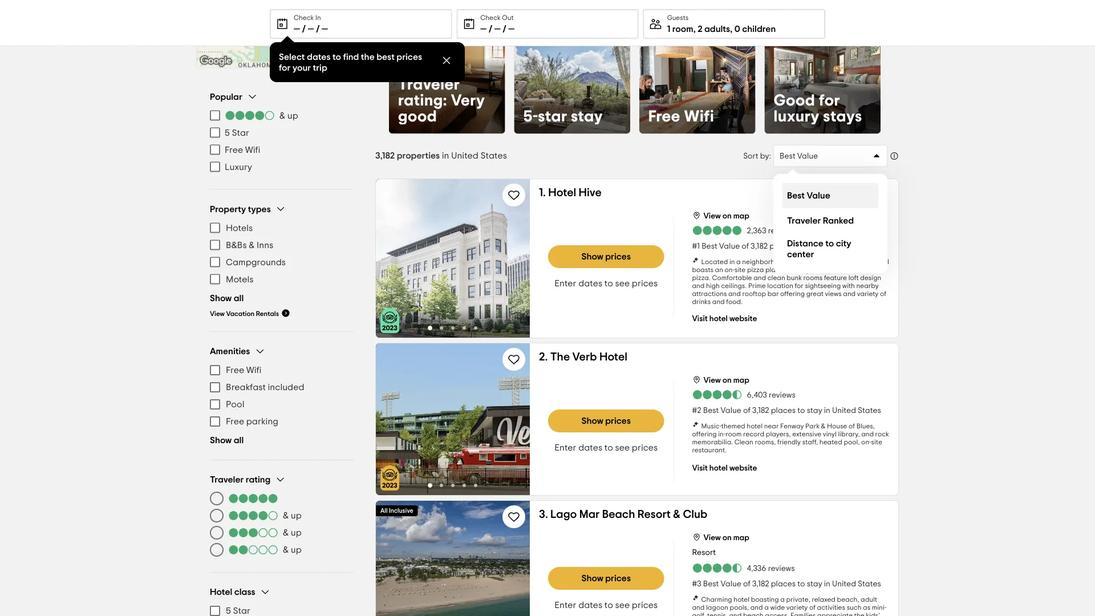 Task type: describe. For each thing, give the bounding box(es) containing it.
4 / from the left
[[503, 25, 507, 34]]

5 — from the left
[[495, 25, 501, 34]]

of down 4.5 of 5 bubbles. 6,403 reviews element
[[743, 407, 751, 415]]

a inside located in a neighborhood famed for tasty pizzas, this hotel boasts an on-site pizza place offering freshly made, delicious pizza. comfortable and clean bunk rooms feature loft design and high ceilings. prime location for sightseeing with nearby attractions and rooftop bar offering great views and variety of drinks and food.
[[737, 258, 741, 265]]

extensive
[[793, 431, 822, 438]]

carousel of images figure for 2.
[[376, 343, 530, 495]]

located in a neighborhood famed for tasty pizzas, this hotel boasts an on-site pizza place offering freshly made, delicious pizza. comfortable and clean bunk rooms feature loft design and high ceilings. prime location for sightseeing with nearby attractions and rooftop bar offering great views and variety of drinks and food. button
[[692, 257, 889, 306]]

0 horizontal spatial resort
[[638, 509, 671, 520]]

views
[[825, 290, 842, 297]]

show prices button for hive
[[548, 245, 664, 268]]

1 vertical spatial offering
[[780, 290, 805, 297]]

families
[[791, 612, 816, 616]]

inclusive
[[389, 508, 413, 514]]

site inside located in a neighborhood famed for tasty pizzas, this hotel boasts an on-site pizza place offering freshly made, delicious pizza. comfortable and clean bunk rooms feature loft design and high ceilings. prime location for sightseeing with nearby attractions and rooftop bar offering great views and variety of drinks and food.
[[735, 266, 746, 273]]

lago mar beach resort and club image
[[376, 501, 530, 616]]

feature
[[824, 274, 847, 281]]

verb
[[573, 351, 597, 363]]

of inside charming hotel boasting a private, relaxed beach, adult and lagoon pools, and a wide variety of activities such as mini- golf, tennis, and beach access. families appreciate the kid
[[809, 604, 816, 611]]

parking
[[246, 417, 278, 426]]

staff,
[[803, 439, 818, 446]]

places for the verb hotel
[[771, 407, 796, 415]]

2 vertical spatial a
[[765, 604, 769, 611]]

on- inside music-themed hotel near fenway park & house of blues, offering in-room record players, extensive vinyl library, and rock memorabilia. clean rooms, friendly staff, heated pool, on-site restaurant.
[[862, 439, 871, 446]]

prime
[[748, 282, 766, 289]]

stay for # 3 best value of 3,182 places to stay in united states
[[807, 580, 822, 588]]

6,403 reviews button
[[692, 389, 796, 400]]

reviews for hotel hive
[[768, 227, 795, 235]]

included
[[268, 383, 304, 392]]

reviews inside the 4.5 of 5 bubbles. 4,336 reviews element
[[768, 565, 795, 573]]

view on map button for lago mar beach resort & club
[[692, 531, 750, 543]]

in for # 2 best value of 3,182 places to stay in united states
[[824, 407, 831, 415]]

5 star for menu containing & up
[[225, 128, 249, 137]]

3 — from the left
[[322, 25, 328, 34]]

neighborhood
[[742, 258, 787, 265]]

check in — / — / —
[[294, 14, 328, 34]]

on for 2. the verb hotel
[[723, 377, 732, 385]]

states for # 1 best value of 3,182 places to stay in united states
[[857, 242, 880, 250]]

hotels
[[226, 223, 253, 232]]

pizza
[[747, 266, 764, 273]]

and up prime
[[754, 274, 766, 281]]

menu for property types
[[210, 219, 354, 288]]

inns
[[257, 240, 273, 250]]

heated
[[820, 439, 843, 446]]

3.
[[539, 509, 548, 520]]

near
[[764, 423, 779, 430]]

website for the verb hotel
[[730, 464, 757, 472]]

distance
[[787, 239, 824, 248]]

states for # 3 best value of 3,182 places to stay in united states
[[858, 580, 881, 588]]

great
[[806, 290, 824, 297]]

guests
[[667, 14, 689, 21]]

show prices for mar
[[582, 574, 631, 583]]

5.0 of 5 bubbles. 2,363 reviews element
[[692, 225, 795, 236]]

traveler for rating:
[[398, 76, 460, 92]]

popular
[[210, 92, 242, 101]]

to inside distance to city center
[[826, 239, 834, 248]]

6,403 reviews link
[[692, 389, 796, 400]]

4.5 of 5 bubbles. 6,403 reviews element
[[692, 389, 796, 400]]

1 vertical spatial 2
[[697, 407, 702, 415]]

freshly
[[811, 266, 832, 273]]

1 vertical spatial wifi
[[245, 145, 260, 154]]

rooms,
[[755, 439, 776, 446]]

players,
[[766, 431, 791, 438]]

good for luxury stays link
[[765, 17, 881, 133]]

charming hotel boasting a private, relaxed beach, adult and lagoon pools, and a wide variety of activities such as mini- golf, tennis, and beach access. families appreciate the kid
[[692, 596, 887, 616]]

0 vertical spatial wifi
[[684, 108, 714, 124]]

site inside music-themed hotel near fenway park & house of blues, offering in-room record players, extensive vinyl library, and rock memorabilia. clean rooms, friendly staff, heated pool, on-site restaurant.
[[871, 439, 882, 446]]

pool,
[[844, 439, 860, 446]]

nearby
[[857, 282, 879, 289]]

pool
[[226, 400, 244, 409]]

3
[[697, 580, 701, 588]]

in for # 3 best value of 3,182 places to stay in united states
[[824, 580, 831, 588]]

hotel inside music-themed hotel near fenway park & house of blues, offering in-room record players, extensive vinyl library, and rock memorabilia. clean rooms, friendly staff, heated pool, on-site restaurant.
[[747, 423, 763, 430]]

select dates to find the best prices for your trip
[[279, 52, 422, 72]]

2 vertical spatial wifi
[[246, 366, 262, 375]]

view vacation rentals
[[210, 310, 279, 317]]

themed
[[722, 423, 745, 430]]

location
[[768, 282, 793, 289]]

music-themed hotel near fenway park & house of blues, offering in-room record players, extensive vinyl library, and rock memorabilia. clean rooms, friendly staff, heated pool, on-site restaurant.
[[692, 423, 889, 454]]

and down pizza.
[[692, 282, 705, 289]]

save to a trip image for 1. hotel hive
[[507, 188, 521, 202]]

place
[[766, 266, 784, 273]]

star for menu containing & up
[[232, 128, 249, 137]]

in for # 1 best value of 3,182 places to stay in united states
[[823, 242, 829, 250]]

in inside located in a neighborhood famed for tasty pizzas, this hotel boasts an on-site pizza place offering freshly made, delicious pizza. comfortable and clean bunk rooms feature loft design and high ceilings. prime location for sightseeing with nearby attractions and rooftop bar offering great views and variety of drinks and food.
[[730, 258, 735, 265]]

view on map for hotel hive
[[704, 212, 750, 220]]

and down pools,
[[729, 612, 742, 616]]

1 / from the left
[[302, 25, 306, 34]]

rooms
[[804, 274, 823, 281]]

sightseeing
[[805, 282, 841, 289]]

motels
[[226, 275, 254, 284]]

properties
[[397, 151, 440, 160]]

of down 4,336 reviews link
[[743, 580, 751, 588]]

view for 3. lago mar beach resort & club
[[704, 534, 721, 542]]

of inside music-themed hotel near fenway park & house of blues, offering in-room record players, extensive vinyl library, and rock memorabilia. clean rooms, friendly staff, heated pool, on-site restaurant.
[[849, 423, 855, 430]]

hotel exterior image
[[376, 343, 530, 495]]

as
[[863, 604, 871, 611]]

tasty
[[821, 258, 836, 265]]

view inside button
[[268, 23, 287, 33]]

view for 2. the verb hotel
[[704, 377, 721, 385]]

mini-
[[872, 604, 887, 611]]

3,182 for # 2 best value of 3,182 places to stay in united states
[[752, 407, 769, 415]]

show prices button for verb
[[548, 410, 664, 432]]

wide
[[770, 604, 785, 611]]

show for 2. the verb hotel
[[582, 416, 603, 426]]

variety inside charming hotel boasting a private, relaxed beach, adult and lagoon pools, and a wide variety of activities such as mini- golf, tennis, and beach access. families appreciate the kid
[[787, 604, 808, 611]]

2 vertical spatial places
[[771, 580, 796, 588]]

view for 1. hotel hive
[[704, 212, 721, 220]]

for up freshly
[[810, 258, 819, 265]]

1 vertical spatial free wifi
[[225, 145, 260, 154]]

blues,
[[857, 423, 875, 430]]

such
[[847, 604, 862, 611]]

on for 1. hotel hive
[[723, 212, 732, 220]]

5-
[[523, 108, 538, 124]]

2,363 reviews
[[747, 227, 795, 235]]

and down attractions
[[712, 298, 725, 305]]

access.
[[765, 612, 789, 616]]

1.
[[539, 187, 546, 199]]

show all for motels
[[210, 294, 244, 303]]

ranked
[[823, 216, 854, 225]]

1 for room
[[667, 25, 671, 34]]

traveler for ranked
[[787, 216, 821, 225]]

attractions
[[692, 290, 727, 297]]

all for motels
[[234, 294, 244, 303]]

3,182 for # 1 best value of 3,182 places to stay in united states
[[751, 242, 768, 250]]

types
[[248, 205, 271, 214]]

all for free parking
[[234, 436, 244, 445]]

traveler for rating
[[210, 475, 244, 484]]

reviews for the verb hotel
[[769, 391, 796, 399]]

located
[[701, 258, 728, 265]]

room inside guests 1 room , 2 adults , 0 children
[[672, 25, 694, 34]]

bar
[[768, 290, 779, 297]]

list box containing best value
[[774, 174, 888, 273]]

hotel inside located in a neighborhood famed for tasty pizzas, this hotel boasts an on-site pizza place offering freshly made, delicious pizza. comfortable and clean bunk rooms feature loft design and high ceilings. prime location for sightseeing with nearby attractions and rooftop bar offering great views and variety of drinks and food.
[[873, 258, 889, 265]]

4.5 of 5 bubbles. 4,336 reviews element
[[692, 563, 795, 574]]

and up food.
[[729, 290, 741, 297]]

view on map for lago mar beach resort & club
[[704, 534, 750, 542]]

b&bs
[[226, 240, 247, 250]]

property
[[210, 205, 246, 214]]

places for hotel hive
[[770, 242, 794, 250]]

visit for 2. the verb hotel
[[692, 464, 708, 472]]

prices inside select dates to find the best prices for your trip
[[397, 52, 422, 61]]

best up traveler ranked
[[787, 191, 805, 200]]

5 star for group containing hotel class
[[226, 606, 251, 616]]

1 , from the left
[[694, 25, 696, 34]]

of down '2,363 reviews' button
[[742, 242, 749, 250]]

value up traveler ranked
[[807, 191, 831, 200]]

rating:
[[398, 92, 447, 108]]

1 vertical spatial hotel
[[600, 351, 628, 363]]

lago
[[551, 509, 577, 520]]

4 — from the left
[[481, 25, 487, 34]]

of inside located in a neighborhood famed for tasty pizzas, this hotel boasts an on-site pizza place offering freshly made, delicious pizza. comfortable and clean bunk rooms feature loft design and high ceilings. prime location for sightseeing with nearby attractions and rooftop bar offering great views and variety of drinks and food.
[[880, 290, 887, 297]]

for inside good for luxury stays
[[819, 92, 840, 108]]

best inside dropdown button
[[780, 152, 796, 160]]

music-
[[701, 423, 722, 430]]

1 vertical spatial 4.0 of 5 bubbles image
[[228, 511, 278, 520]]

6,403
[[747, 391, 767, 399]]

out
[[502, 14, 514, 21]]

1 enter from the top
[[555, 279, 577, 288]]

value for # 1 best value of 3,182 places to stay in united states
[[719, 242, 740, 250]]

property types
[[210, 205, 271, 214]]

6 — from the left
[[508, 25, 515, 34]]

0 vertical spatial hotel
[[548, 187, 576, 199]]

guests 1 room , 2 adults , 0 children
[[667, 14, 776, 34]]

b&bs & inns
[[226, 240, 273, 250]]

2.0 of 5 bubbles image
[[228, 545, 278, 555]]

boasts
[[692, 266, 714, 273]]

map for 3. lago mar beach resort & club
[[733, 534, 750, 542]]

best for # 3 best value of 3,182 places to stay in united states
[[703, 580, 719, 588]]

for down bunk on the top
[[795, 282, 804, 289]]

distance to city center
[[787, 239, 852, 259]]

visit hotel website for hotel hive
[[692, 315, 757, 323]]

4,336 reviews link
[[692, 563, 795, 574]]

3,182 left properties on the top of the page
[[375, 151, 395, 160]]

united for # 2 best value of 3,182 places to stay in united states
[[832, 407, 856, 415]]

# for 2. the verb hotel
[[692, 407, 697, 415]]

5 for menu containing & up
[[225, 128, 230, 137]]



Task type: vqa. For each thing, say whether or not it's contained in the screenshot.
the the in Discover Your Dream Destination With Jetsetter Book The Best Restaurants With Thefork Book Tours And Attraction Tickets On Viator Read Cruise Reviews On Cruise Critic Get Airline Seating Charts On Seat Guru Find Vacation Rentals On Flipkey Search For Holiday Rentals On Holiday Lettings Plan And Book Your Next Trip With Reco Trip Designers
no



Task type: locate. For each thing, give the bounding box(es) containing it.
1 check from the left
[[294, 14, 314, 21]]

traveler up distance
[[787, 216, 821, 225]]

0 vertical spatial variety
[[857, 290, 879, 297]]

# up golf,
[[692, 580, 697, 588]]

1 vertical spatial 2023 link
[[381, 466, 399, 491]]

club
[[683, 509, 708, 520]]

site up "comfortable"
[[735, 266, 746, 273]]

to inside select dates to find the best prices for your trip
[[333, 52, 341, 61]]

enter for beach
[[555, 601, 577, 610]]

reviews up # 3 best value of 3,182 places to stay in united states
[[768, 565, 795, 573]]

see for hotel
[[615, 443, 630, 452]]

2.
[[539, 351, 548, 363]]

show all button for free parking
[[210, 435, 244, 446]]

group
[[210, 91, 354, 175], [210, 203, 354, 318], [210, 346, 354, 446], [210, 474, 354, 559], [210, 586, 354, 616]]

5 inside menu
[[225, 128, 230, 137]]

1 vertical spatial enter dates to see prices
[[555, 443, 658, 452]]

check for check in — / — / —
[[294, 14, 314, 21]]

2 vertical spatial view on map
[[704, 534, 750, 542]]

& inside music-themed hotel near fenway park & house of blues, offering in-room record players, extensive vinyl library, and rock memorabilia. clean rooms, friendly staff, heated pool, on-site restaurant.
[[821, 423, 826, 430]]

0 vertical spatial places
[[770, 242, 794, 250]]

4.0 of 5 bubbles image up 3.0 of 5 bubbles image
[[228, 511, 278, 520]]

2 / from the left
[[316, 25, 320, 34]]

5 star up luxury at the left top of page
[[225, 128, 249, 137]]

2 vertical spatial view on map button
[[692, 531, 750, 543]]

3 show prices button from the top
[[548, 567, 664, 590]]

food.
[[726, 298, 743, 305]]

vacation
[[226, 310, 255, 317]]

2 check from the left
[[481, 14, 501, 21]]

2 vertical spatial on
[[723, 534, 732, 542]]

bunk
[[787, 274, 802, 281]]

3 enter dates to see prices from the top
[[555, 601, 658, 610]]

class
[[234, 588, 255, 597]]

1 2023 link from the top
[[381, 308, 399, 333]]

2 view on map from the top
[[704, 377, 750, 385]]

show prices button for mar
[[548, 567, 664, 590]]

1 vertical spatial resort
[[692, 549, 716, 557]]

1 vertical spatial carousel of images figure
[[376, 343, 530, 495]]

2 show prices from the top
[[582, 416, 631, 426]]

in
[[315, 14, 321, 21]]

star down class
[[233, 606, 251, 616]]

3.0 of 5 bubbles image
[[228, 528, 278, 537]]

1 vertical spatial 5
[[226, 606, 231, 616]]

2 enter from the top
[[555, 443, 577, 452]]

in up tasty
[[823, 242, 829, 250]]

visit hotel website for the verb hotel
[[692, 464, 757, 472]]

value down the 4.5 of 5 bubbles. 4,336 reviews element
[[721, 580, 742, 588]]

4.0 of 5 bubbles image
[[225, 111, 275, 120], [228, 511, 278, 520]]

map
[[289, 23, 308, 33], [733, 212, 750, 220], [733, 377, 750, 385], [733, 534, 750, 542]]

beach
[[743, 612, 764, 616]]

0 vertical spatial 4.0 of 5 bubbles image
[[225, 111, 275, 120]]

free wifi for free wifi link
[[649, 108, 714, 124]]

2 visit from the top
[[692, 464, 708, 472]]

value for # 3 best value of 3,182 places to stay in united states
[[721, 580, 742, 588]]

made,
[[833, 266, 853, 273]]

clean
[[735, 439, 754, 446]]

rating
[[246, 475, 271, 484]]

reviews up # 2 best value of 3,182 places to stay in united states in the bottom right of the page
[[769, 391, 796, 399]]

2 vertical spatial enter
[[555, 601, 577, 610]]

1 view on map from the top
[[704, 212, 750, 220]]

1 vertical spatial view on map
[[704, 377, 750, 385]]

of up library,
[[849, 423, 855, 430]]

1 horizontal spatial 1
[[697, 242, 700, 250]]

2 — from the left
[[308, 25, 314, 34]]

menu containing hotels
[[210, 219, 354, 288]]

on up 6,403 reviews button in the bottom right of the page
[[723, 377, 732, 385]]

room
[[672, 25, 694, 34], [726, 431, 742, 438]]

visit hotel website link down restaurant.
[[692, 462, 757, 474]]

4,336 reviews
[[747, 565, 795, 573]]

check inside "check in — / — / —"
[[294, 14, 314, 21]]

0 horizontal spatial 1
[[667, 25, 671, 34]]

the down "such"
[[854, 612, 865, 616]]

0 vertical spatial enter dates to see prices
[[555, 279, 658, 288]]

3,182 down 4,336
[[752, 580, 769, 588]]

united
[[451, 151, 479, 160], [831, 242, 855, 250], [832, 407, 856, 415], [832, 580, 856, 588]]

show all button for motels
[[210, 292, 244, 304]]

private,
[[786, 596, 811, 603]]

map for 2. the verb hotel
[[733, 377, 750, 385]]

group containing traveler rating
[[210, 474, 354, 559]]

0 vertical spatial visit
[[692, 315, 708, 323]]

1 vertical spatial view on map button
[[692, 373, 750, 386]]

of down design
[[880, 290, 887, 297]]

2. the verb hotel
[[539, 351, 628, 363]]

view on map button up 6,403 reviews button in the bottom right of the page
[[692, 373, 750, 386]]

website down clean
[[730, 464, 757, 472]]

1 vertical spatial visit hotel website
[[692, 464, 757, 472]]

1 horizontal spatial ,
[[730, 25, 733, 34]]

5-star stay
[[523, 108, 603, 124]]

2 vertical spatial show prices button
[[548, 567, 664, 590]]

1 show all from the top
[[210, 294, 244, 303]]

for inside select dates to find the best prices for your trip
[[279, 63, 291, 72]]

united right properties on the top of the page
[[451, 151, 479, 160]]

2 horizontal spatial a
[[781, 596, 785, 603]]

1 visit hotel website link from the top
[[692, 313, 757, 324]]

traveler rating: very good link
[[389, 17, 505, 133]]

3,182 for # 3 best value of 3,182 places to stay in united states
[[752, 580, 769, 588]]

view inside group
[[210, 310, 225, 317]]

2 , from the left
[[730, 25, 733, 34]]

1 horizontal spatial room
[[726, 431, 742, 438]]

enter for hotel
[[555, 443, 577, 452]]

1. hotel hive
[[539, 187, 602, 199]]

enter dates to see prices for hotel
[[555, 443, 658, 452]]

all down free parking
[[234, 436, 244, 445]]

visit hotel website link for 1. hotel hive
[[692, 313, 757, 324]]

the inside select dates to find the best prices for your trip
[[361, 52, 375, 61]]

2 show all from the top
[[210, 436, 244, 445]]

your
[[293, 63, 311, 72]]

rock
[[875, 431, 889, 438]]

menu containing & up
[[210, 107, 354, 175]]

1 vertical spatial show prices button
[[548, 410, 664, 432]]

hotel inside charming hotel boasting a private, relaxed beach, adult and lagoon pools, and a wide variety of activities such as mini- golf, tennis, and beach access. families appreciate the kid
[[734, 596, 750, 603]]

map up 5.0 of 5 bubbles. 2,363 reviews element
[[733, 212, 750, 220]]

menu containing free wifi
[[210, 362, 354, 430]]

best up music- at the bottom
[[703, 407, 719, 415]]

located in a neighborhood famed for tasty pizzas, this hotel boasts an on-site pizza place offering freshly made, delicious pizza. comfortable and clean bunk rooms feature loft design and high ceilings. prime location for sightseeing with nearby attractions and rooftop bar offering great views and variety of drinks and food.
[[692, 258, 889, 305]]

visit for 1. hotel hive
[[692, 315, 708, 323]]

and up golf,
[[692, 604, 705, 611]]

0 vertical spatial save to a trip image
[[507, 188, 521, 202]]

website for hotel hive
[[730, 315, 757, 323]]

0 vertical spatial #
[[692, 242, 697, 250]]

5 star down hotel class
[[226, 606, 251, 616]]

save to a trip image for 2. the verb hotel
[[507, 353, 521, 366]]

0 horizontal spatial site
[[735, 266, 746, 273]]

hive
[[579, 187, 602, 199]]

of
[[742, 242, 749, 250], [880, 290, 887, 297], [743, 407, 751, 415], [849, 423, 855, 430], [743, 580, 751, 588], [809, 604, 816, 611]]

0 vertical spatial the
[[361, 52, 375, 61]]

view on map for the verb hotel
[[704, 377, 750, 385]]

places
[[770, 242, 794, 250], [771, 407, 796, 415], [771, 580, 796, 588]]

save to a trip image left 3.
[[507, 510, 521, 524]]

pools,
[[730, 604, 749, 611]]

menu for amenities
[[210, 362, 354, 430]]

a down boasting
[[765, 604, 769, 611]]

2023 link for 2.
[[381, 466, 399, 491]]

value inside dropdown button
[[797, 152, 818, 160]]

4.0 of 5 bubbles image down popular
[[225, 111, 275, 120]]

show all button
[[210, 292, 244, 304], [210, 435, 244, 446]]

stay up park
[[807, 407, 822, 415]]

map for 1. hotel hive
[[733, 212, 750, 220]]

2 group from the top
[[210, 203, 354, 318]]

5 star inside menu
[[225, 128, 249, 137]]

in up relaxed
[[824, 580, 831, 588]]

1 down "guests"
[[667, 25, 671, 34]]

of up families at the bottom of page
[[809, 604, 816, 611]]

in up the house
[[824, 407, 831, 415]]

2 vertical spatial #
[[692, 580, 697, 588]]

2023 link for 1.
[[381, 308, 399, 333]]

2,363 reviews button
[[692, 225, 795, 236]]

1 horizontal spatial variety
[[857, 290, 879, 297]]

4.0 of 5 bubbles image inside menu
[[225, 111, 275, 120]]

in right properties on the top of the page
[[442, 151, 449, 160]]

3 enter from the top
[[555, 601, 577, 610]]

2 show prices button from the top
[[548, 410, 664, 432]]

2 see from the top
[[615, 443, 630, 452]]

2 enter dates to see prices from the top
[[555, 443, 658, 452]]

1 vertical spatial all
[[234, 436, 244, 445]]

pizza.
[[692, 274, 711, 281]]

group containing popular
[[210, 91, 354, 175]]

0 vertical spatial show prices
[[582, 252, 631, 261]]

star
[[232, 128, 249, 137], [233, 606, 251, 616]]

0 horizontal spatial variety
[[787, 604, 808, 611]]

map inside view map button
[[289, 23, 308, 33]]

up inside menu
[[287, 111, 298, 120]]

view up 'select'
[[268, 23, 287, 33]]

1 vertical spatial see
[[615, 443, 630, 452]]

3,182
[[375, 151, 395, 160], [751, 242, 768, 250], [752, 407, 769, 415], [752, 580, 769, 588]]

offering down music- at the bottom
[[692, 431, 717, 438]]

1 vertical spatial 1
[[697, 242, 700, 250]]

0 vertical spatial reviews
[[768, 227, 795, 235]]

and down blues,
[[862, 431, 874, 438]]

save to a trip image
[[507, 188, 521, 202], [507, 353, 521, 366], [507, 510, 521, 524]]

best
[[780, 152, 796, 160], [787, 191, 805, 200], [702, 242, 718, 250], [703, 407, 719, 415], [703, 580, 719, 588]]

3 # from the top
[[692, 580, 697, 588]]

2 show all button from the top
[[210, 435, 244, 446]]

1 vertical spatial on-
[[862, 439, 871, 446]]

0 vertical spatial a
[[737, 258, 741, 265]]

1 # from the top
[[692, 242, 697, 250]]

star for group containing hotel class
[[233, 606, 251, 616]]

traveler inside traveler rating: very good
[[398, 76, 460, 92]]

1 see from the top
[[615, 279, 630, 288]]

memorabilia.
[[692, 439, 733, 446]]

the right find
[[361, 52, 375, 61]]

option group containing & up
[[210, 490, 354, 559]]

0 horizontal spatial check
[[294, 14, 314, 21]]

best value button
[[774, 145, 888, 167]]

visit hotel website link for 2. the verb hotel
[[692, 462, 757, 474]]

and down with
[[843, 290, 856, 297]]

fenway
[[780, 423, 804, 430]]

reviews inside 4.5 of 5 bubbles. 6,403 reviews element
[[769, 391, 796, 399]]

value down the 2,363 reviews link
[[719, 242, 740, 250]]

united for # 1 best value of 3,182 places to stay in united states
[[831, 242, 855, 250]]

5 star
[[225, 128, 249, 137], [226, 606, 251, 616]]

view on map button for the verb hotel
[[692, 373, 750, 386]]

1 show all button from the top
[[210, 292, 244, 304]]

show all for free parking
[[210, 436, 244, 445]]

2 left adults at the right top
[[698, 25, 703, 34]]

record
[[743, 431, 765, 438]]

2 # from the top
[[692, 407, 697, 415]]

0 vertical spatial 2
[[698, 25, 703, 34]]

all inclusive link
[[376, 501, 418, 516]]

stay right star
[[571, 108, 603, 124]]

3 view on map button from the top
[[692, 531, 750, 543]]

1 visit from the top
[[692, 315, 708, 323]]

reviews up # 1 best value of 3,182 places to stay in united states
[[768, 227, 795, 235]]

offering down the location
[[780, 290, 805, 297]]

on up 4,336 reviews button
[[723, 534, 732, 542]]

# up boasts
[[692, 242, 697, 250]]

5 down popular
[[225, 128, 230, 137]]

6,403 reviews
[[747, 391, 796, 399]]

5 group from the top
[[210, 586, 354, 616]]

stays
[[823, 108, 862, 124]]

view map button
[[247, 17, 316, 39]]

1 horizontal spatial site
[[871, 439, 882, 446]]

site
[[735, 266, 746, 273], [871, 439, 882, 446]]

show prices for hive
[[582, 252, 631, 261]]

3 view on map from the top
[[704, 534, 750, 542]]

show all up vacation
[[210, 294, 244, 303]]

group containing hotel class
[[210, 586, 354, 616]]

dates inside select dates to find the best prices for your trip
[[307, 52, 331, 61]]

dates
[[307, 52, 331, 61], [579, 279, 603, 288], [579, 443, 603, 452], [579, 601, 603, 610]]

traveler left rating
[[210, 475, 244, 484]]

sort
[[743, 152, 759, 160]]

united up beach,
[[832, 580, 856, 588]]

1 inside guests 1 room , 2 adults , 0 children
[[667, 25, 671, 34]]

3,182 down 2,363
[[751, 242, 768, 250]]

traveler rating
[[210, 475, 271, 484]]

1 website from the top
[[730, 315, 757, 323]]

0 vertical spatial visit hotel website
[[692, 315, 757, 323]]

# 2 best value of 3,182 places to stay in united states
[[692, 407, 881, 415]]

save to a trip image left 2.
[[507, 353, 521, 366]]

show prices for verb
[[582, 416, 631, 426]]

a up "comfortable"
[[737, 258, 741, 265]]

1 vertical spatial 5 star
[[226, 606, 251, 616]]

view up 6,403 reviews button in the bottom right of the page
[[704, 377, 721, 385]]

free wifi for menu containing free wifi
[[226, 366, 262, 375]]

1 horizontal spatial on-
[[862, 439, 871, 446]]

check inside check out — / — / —
[[481, 14, 501, 21]]

amenities
[[210, 347, 250, 356]]

2 vertical spatial enter dates to see prices
[[555, 601, 658, 610]]

2 visit hotel website link from the top
[[692, 462, 757, 474]]

appreciate
[[817, 612, 853, 616]]

1 vertical spatial star
[[233, 606, 251, 616]]

5.0 of 5 bubbles image
[[228, 494, 278, 503]]

wifi
[[684, 108, 714, 124], [245, 145, 260, 154], [246, 366, 262, 375]]

map up 6,403 reviews button in the bottom right of the page
[[733, 377, 750, 385]]

charming hotel boasting a private, relaxed beach, adult and lagoon pools, and a wide variety of activities such as mini- golf, tennis, and beach access. families appreciate the kid button
[[692, 594, 889, 616]]

variety down nearby
[[857, 290, 879, 297]]

0 vertical spatial traveler
[[398, 76, 460, 92]]

on- inside located in a neighborhood famed for tasty pizzas, this hotel boasts an on-site pizza place offering freshly made, delicious pizza. comfortable and clean bunk rooms feature loft design and high ceilings. prime location for sightseeing with nearby attractions and rooftop bar offering great views and variety of drinks and food.
[[725, 266, 735, 273]]

vinyl
[[823, 431, 837, 438]]

0 vertical spatial view on map button
[[692, 209, 750, 221]]

see for beach
[[615, 601, 630, 610]]

hotel down food.
[[710, 315, 728, 323]]

# for 1. hotel hive
[[692, 242, 697, 250]]

carousel of images figure
[[376, 179, 530, 338], [376, 343, 530, 495]]

close image
[[441, 55, 452, 66]]

1 save to a trip image from the top
[[507, 188, 521, 202]]

1 horizontal spatial the
[[854, 612, 865, 616]]

0 horizontal spatial the
[[361, 52, 375, 61]]

visit down drinks
[[692, 315, 708, 323]]

house
[[827, 423, 847, 430]]

0 vertical spatial 5
[[225, 128, 230, 137]]

2 inside guests 1 room , 2 adults , 0 children
[[698, 25, 703, 34]]

2 view on map button from the top
[[692, 373, 750, 386]]

0 vertical spatial carousel of images figure
[[376, 179, 530, 338]]

offering
[[785, 266, 810, 273], [780, 290, 805, 297], [692, 431, 717, 438]]

0 vertical spatial show all button
[[210, 292, 244, 304]]

1 vertical spatial places
[[771, 407, 796, 415]]

0 vertical spatial website
[[730, 315, 757, 323]]

2 vertical spatial see
[[615, 601, 630, 610]]

value for # 2 best value of 3,182 places to stay in united states
[[721, 407, 742, 415]]

3 see from the top
[[615, 601, 630, 610]]

#
[[692, 242, 697, 250], [692, 407, 697, 415], [692, 580, 697, 588]]

1 vertical spatial reviews
[[769, 391, 796, 399]]

star up luxury at the left top of page
[[232, 128, 249, 137]]

boasting
[[751, 596, 779, 603]]

5
[[225, 128, 230, 137], [226, 606, 231, 616]]

2 on from the top
[[723, 377, 732, 385]]

2 carousel of images figure from the top
[[376, 343, 530, 495]]

states
[[481, 151, 507, 160], [857, 242, 880, 250], [858, 407, 881, 415], [858, 580, 881, 588]]

1 vertical spatial #
[[692, 407, 697, 415]]

1 vertical spatial room
[[726, 431, 742, 438]]

1 show prices from the top
[[582, 252, 631, 261]]

free parking
[[226, 417, 278, 426]]

5 for group containing hotel class
[[226, 606, 231, 616]]

on
[[723, 212, 732, 220], [723, 377, 732, 385], [723, 534, 732, 542]]

1 group from the top
[[210, 91, 354, 175]]

1 vertical spatial a
[[781, 596, 785, 603]]

the
[[550, 351, 570, 363]]

a
[[737, 258, 741, 265], [781, 596, 785, 603], [765, 604, 769, 611]]

1 vertical spatial show all
[[210, 436, 244, 445]]

best value up traveler ranked
[[787, 191, 831, 200]]

# 3 best value of 3,182 places to stay in united states
[[692, 580, 881, 588]]

stay for # 2 best value of 3,182 places to stay in united states
[[807, 407, 822, 415]]

rentals
[[256, 310, 279, 317]]

on for 3. lago mar beach resort & club
[[723, 534, 732, 542]]

site down rock
[[871, 439, 882, 446]]

0 horizontal spatial a
[[737, 258, 741, 265]]

enter
[[555, 279, 577, 288], [555, 443, 577, 452], [555, 601, 577, 610]]

offering inside music-themed hotel near fenway park & house of blues, offering in-room record players, extensive vinyl library, and rock memorabilia. clean rooms, friendly staff, heated pool, on-site restaurant.
[[692, 431, 717, 438]]

hotel right 1.
[[548, 187, 576, 199]]

2 vertical spatial hotel
[[210, 588, 232, 597]]

0 vertical spatial show all
[[210, 294, 244, 303]]

star inside menu
[[232, 128, 249, 137]]

2 vertical spatial reviews
[[768, 565, 795, 573]]

dates for 1.
[[579, 279, 603, 288]]

room down "guests"
[[672, 25, 694, 34]]

all up vacation
[[234, 294, 244, 303]]

value down luxury
[[797, 152, 818, 160]]

best for # 2 best value of 3,182 places to stay in united states
[[703, 407, 719, 415]]

# 1 best value of 3,182 places to stay in united states
[[692, 242, 880, 250]]

loft
[[849, 274, 859, 281]]

3 save to a trip image from the top
[[507, 510, 521, 524]]

2 menu from the top
[[210, 219, 354, 288]]

save to a trip image left 1.
[[507, 188, 521, 202]]

resort
[[638, 509, 671, 520], [692, 549, 716, 557]]

visit hotel website link down food.
[[692, 313, 757, 324]]

check left out
[[481, 14, 501, 21]]

0 vertical spatial see
[[615, 279, 630, 288]]

1 up boasts
[[697, 242, 700, 250]]

group containing property types
[[210, 203, 354, 318]]

0 vertical spatial free wifi
[[649, 108, 714, 124]]

stay for # 1 best value of 3,182 places to stay in united states
[[806, 242, 821, 250]]

0 vertical spatial room
[[672, 25, 694, 34]]

best for # 1 best value of 3,182 places to stay in united states
[[702, 242, 718, 250]]

view vacation rentals link
[[210, 308, 290, 318]]

1 show prices button from the top
[[548, 245, 664, 268]]

1 carousel of images figure from the top
[[376, 179, 530, 338]]

list box
[[774, 174, 888, 273]]

0 vertical spatial show prices button
[[548, 245, 664, 268]]

a up wide
[[781, 596, 785, 603]]

2,363 reviews link
[[692, 225, 795, 236]]

3 menu from the top
[[210, 362, 354, 430]]

show for 3. lago mar beach resort & club
[[582, 574, 603, 583]]

1 for best
[[697, 242, 700, 250]]

dates for 3.
[[579, 601, 603, 610]]

clean
[[768, 274, 785, 281]]

3 group from the top
[[210, 346, 354, 446]]

0 vertical spatial 1
[[667, 25, 671, 34]]

, left the 0
[[730, 25, 733, 34]]

3 / from the left
[[489, 25, 493, 34]]

reviews inside 5.0 of 5 bubbles. 2,363 reviews element
[[768, 227, 795, 235]]

enter dates to see prices for beach
[[555, 601, 658, 610]]

trip
[[313, 63, 327, 72]]

1 vertical spatial best value
[[787, 191, 831, 200]]

1 enter dates to see prices from the top
[[555, 279, 658, 288]]

3 show prices from the top
[[582, 574, 631, 583]]

0
[[735, 25, 740, 34]]

check left in
[[294, 14, 314, 21]]

carousel of images figure for 1.
[[376, 179, 530, 338]]

1 vertical spatial site
[[871, 439, 882, 446]]

2 horizontal spatial traveler
[[787, 216, 821, 225]]

2 horizontal spatial hotel
[[600, 351, 628, 363]]

prices
[[397, 52, 422, 61], [605, 252, 631, 261], [632, 279, 658, 288], [605, 416, 631, 426], [632, 443, 658, 452], [605, 574, 631, 583], [632, 601, 658, 610]]

option group
[[210, 490, 354, 559]]

1 view on map button from the top
[[692, 209, 750, 221]]

1 on from the top
[[723, 212, 732, 220]]

2 website from the top
[[730, 464, 757, 472]]

variety down the private,
[[787, 604, 808, 611]]

2 visit hotel website from the top
[[692, 464, 757, 472]]

resort up 3
[[692, 549, 716, 557]]

hotel inside group
[[210, 588, 232, 597]]

menu
[[210, 107, 354, 175], [210, 219, 354, 288], [210, 362, 354, 430]]

free wifi link
[[640, 17, 756, 133]]

0 vertical spatial offering
[[785, 266, 810, 273]]

2023 link
[[381, 308, 399, 333], [381, 466, 399, 491]]

1 vertical spatial save to a trip image
[[507, 353, 521, 366]]

4 group from the top
[[210, 474, 354, 559]]

0 vertical spatial on-
[[725, 266, 735, 273]]

rooftop
[[742, 290, 766, 297]]

view map
[[268, 23, 308, 33]]

show prices button
[[548, 245, 664, 268], [548, 410, 664, 432], [548, 567, 664, 590]]

0 vertical spatial on
[[723, 212, 732, 220]]

0 vertical spatial best value
[[780, 152, 818, 160]]

map up 'select'
[[289, 23, 308, 33]]

view on map up 5.0 of 5 bubbles. 2,363 reviews element
[[704, 212, 750, 220]]

view on map button for hotel hive
[[692, 209, 750, 221]]

visit down restaurant.
[[692, 464, 708, 472]]

and up beach
[[751, 604, 763, 611]]

view up the 2,363 reviews link
[[704, 212, 721, 220]]

1 — from the left
[[294, 25, 300, 34]]

room inside music-themed hotel near fenway park & house of blues, offering in-room record players, extensive vinyl library, and rock memorabilia. clean rooms, friendly staff, heated pool, on-site restaurant.
[[726, 431, 742, 438]]

variety inside located in a neighborhood famed for tasty pizzas, this hotel boasts an on-site pizza place offering freshly made, delicious pizza. comfortable and clean bunk rooms feature loft design and high ceilings. prime location for sightseeing with nearby attractions and rooftop bar offering great views and variety of drinks and food.
[[857, 290, 879, 297]]

3,182 down 6,403
[[752, 407, 769, 415]]

visit hotel website down restaurant.
[[692, 464, 757, 472]]

5 down hotel class
[[226, 606, 231, 616]]

and inside music-themed hotel near fenway park & house of blues, offering in-room record players, extensive vinyl library, and rock memorabilia. clean rooms, friendly staff, heated pool, on-site restaurant.
[[862, 431, 874, 438]]

1 all from the top
[[234, 294, 244, 303]]

1 vertical spatial menu
[[210, 219, 354, 288]]

0 horizontal spatial hotel
[[210, 588, 232, 597]]

0 vertical spatial all
[[234, 294, 244, 303]]

hotel down restaurant.
[[710, 464, 728, 472]]

all
[[381, 508, 388, 514]]

&
[[280, 111, 285, 120], [249, 240, 255, 250], [821, 423, 826, 430], [673, 509, 681, 520], [283, 511, 289, 520], [283, 528, 289, 537], [283, 545, 289, 555]]

view on map button down club
[[692, 531, 750, 543]]

5-star stay link
[[514, 17, 630, 133]]

in
[[442, 151, 449, 160], [823, 242, 829, 250], [730, 258, 735, 265], [824, 407, 831, 415], [824, 580, 831, 588]]

stay up relaxed
[[807, 580, 822, 588]]

2 all from the top
[[234, 436, 244, 445]]

3 on from the top
[[723, 534, 732, 542]]

1 horizontal spatial traveler
[[398, 76, 460, 92]]

beach
[[602, 509, 635, 520]]

best value inside dropdown button
[[780, 152, 818, 160]]

website down food.
[[730, 315, 757, 323]]

room down themed
[[726, 431, 742, 438]]

show for 1. hotel hive
[[582, 252, 603, 261]]

0 horizontal spatial on-
[[725, 266, 735, 273]]

1 visit hotel website from the top
[[692, 315, 757, 323]]

states for # 2 best value of 3,182 places to stay in united states
[[858, 407, 881, 415]]

0 vertical spatial star
[[232, 128, 249, 137]]

2 2023 link from the top
[[381, 466, 399, 491]]

places down 4,336 reviews
[[771, 580, 796, 588]]

united for # 3 best value of 3,182 places to stay in united states
[[832, 580, 856, 588]]

city
[[836, 239, 852, 248]]

very
[[451, 92, 485, 108]]

1 menu from the top
[[210, 107, 354, 175]]

0 vertical spatial enter
[[555, 279, 577, 288]]

breakfast
[[226, 383, 266, 392]]

1 horizontal spatial resort
[[692, 549, 716, 557]]

value up themed
[[721, 407, 742, 415]]

view left vacation
[[210, 310, 225, 317]]

united up pizzas,
[[831, 242, 855, 250]]

2 vertical spatial offering
[[692, 431, 717, 438]]

best value right by:
[[780, 152, 818, 160]]

dates for 2.
[[579, 443, 603, 452]]

1 horizontal spatial check
[[481, 14, 501, 21]]

the inside charming hotel boasting a private, relaxed beach, adult and lagoon pools, and a wide variety of activities such as mini- golf, tennis, and beach access. families appreciate the kid
[[854, 612, 865, 616]]

group containing amenities
[[210, 346, 354, 446]]

2 save to a trip image from the top
[[507, 353, 521, 366]]

4,336 reviews button
[[692, 563, 795, 574]]

view on map up 6,403 reviews button in the bottom right of the page
[[704, 377, 750, 385]]

view on map up 4,336 reviews button
[[704, 534, 750, 542]]

check for check out — / — / —
[[481, 14, 501, 21]]

1 vertical spatial on
[[723, 377, 732, 385]]

1 vertical spatial website
[[730, 464, 757, 472]]



